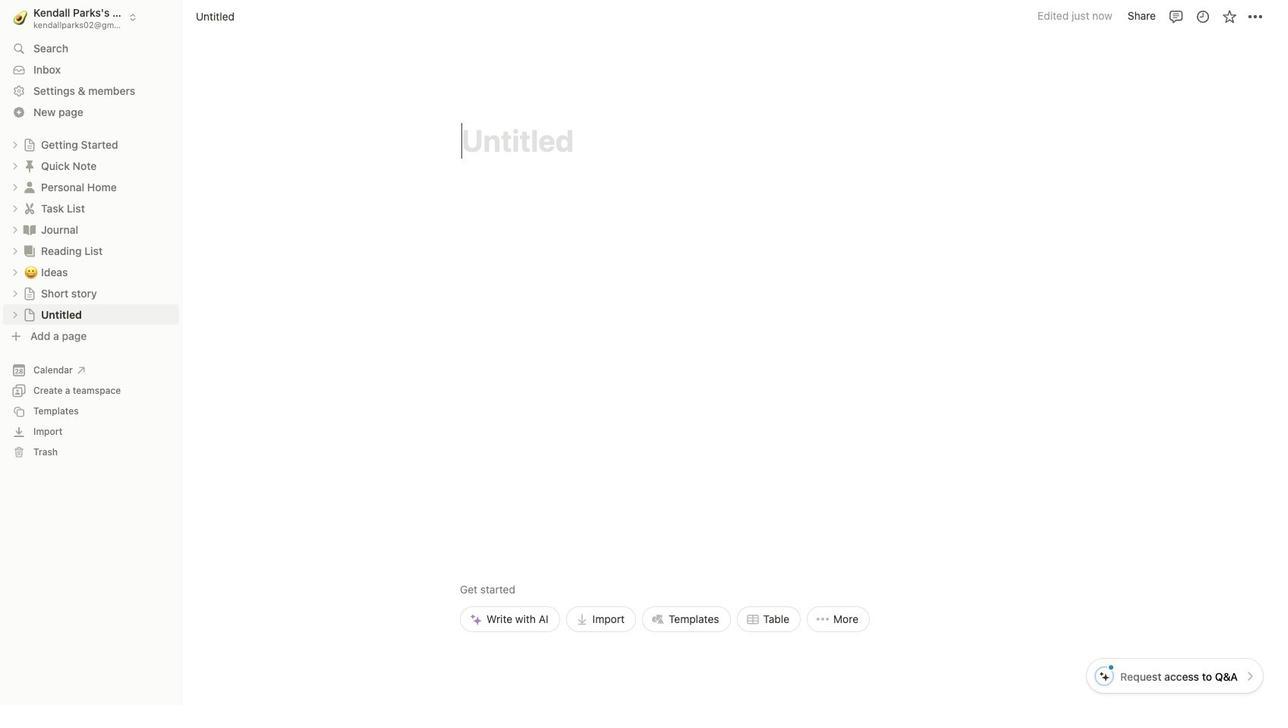 Task type: describe. For each thing, give the bounding box(es) containing it.
1 open image from the top
[[11, 204, 20, 213]]

3 open image from the top
[[11, 183, 20, 192]]

5 open image from the top
[[11, 289, 20, 298]]

6 open image from the top
[[11, 310, 20, 319]]

updates image
[[1195, 9, 1210, 24]]

3 open image from the top
[[11, 268, 20, 277]]

favorite image
[[1222, 9, 1237, 24]]

4 open image from the top
[[11, 225, 20, 234]]

2 open image from the top
[[11, 161, 20, 170]]



Task type: vqa. For each thing, say whether or not it's contained in the screenshot.
the bottom GROUP
no



Task type: locate. For each thing, give the bounding box(es) containing it.
😀 image
[[24, 263, 38, 281]]

1 vertical spatial open image
[[11, 246, 20, 255]]

open image
[[11, 204, 20, 213], [11, 246, 20, 255], [11, 268, 20, 277]]

1 open image from the top
[[11, 140, 20, 149]]

0 vertical spatial open image
[[11, 204, 20, 213]]

menu
[[460, 476, 870, 632]]

open image
[[11, 140, 20, 149], [11, 161, 20, 170], [11, 183, 20, 192], [11, 225, 20, 234], [11, 289, 20, 298], [11, 310, 20, 319]]

2 vertical spatial open image
[[11, 268, 20, 277]]

comments image
[[1169, 9, 1184, 24]]

🥑 image
[[13, 8, 28, 27]]

2 open image from the top
[[11, 246, 20, 255]]

change page icon image
[[23, 138, 36, 151], [22, 158, 37, 173], [22, 180, 37, 195], [22, 201, 37, 216], [22, 222, 37, 237], [22, 243, 37, 258], [23, 287, 36, 300], [23, 308, 36, 321]]



